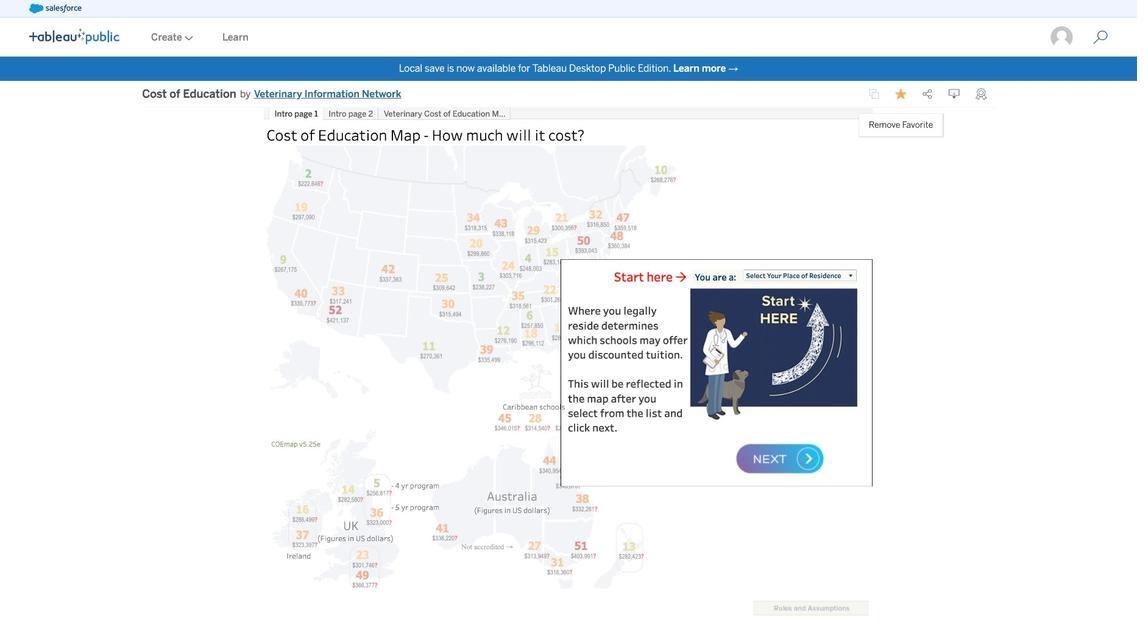 Task type: describe. For each thing, give the bounding box(es) containing it.
t.turtle image
[[1050, 26, 1074, 49]]

go to search image
[[1079, 30, 1123, 45]]

favorite button image
[[896, 89, 907, 100]]

nominate for viz of the day image
[[976, 88, 987, 100]]

download image
[[949, 89, 960, 100]]

salesforce logo image
[[29, 4, 82, 13]]



Task type: locate. For each thing, give the bounding box(es) containing it.
logo image
[[29, 28, 119, 44]]

disabled by author image
[[869, 89, 880, 100]]

create image
[[182, 36, 193, 41]]

share image
[[923, 89, 934, 100]]



Task type: vqa. For each thing, say whether or not it's contained in the screenshot.
the Download Icon
yes



